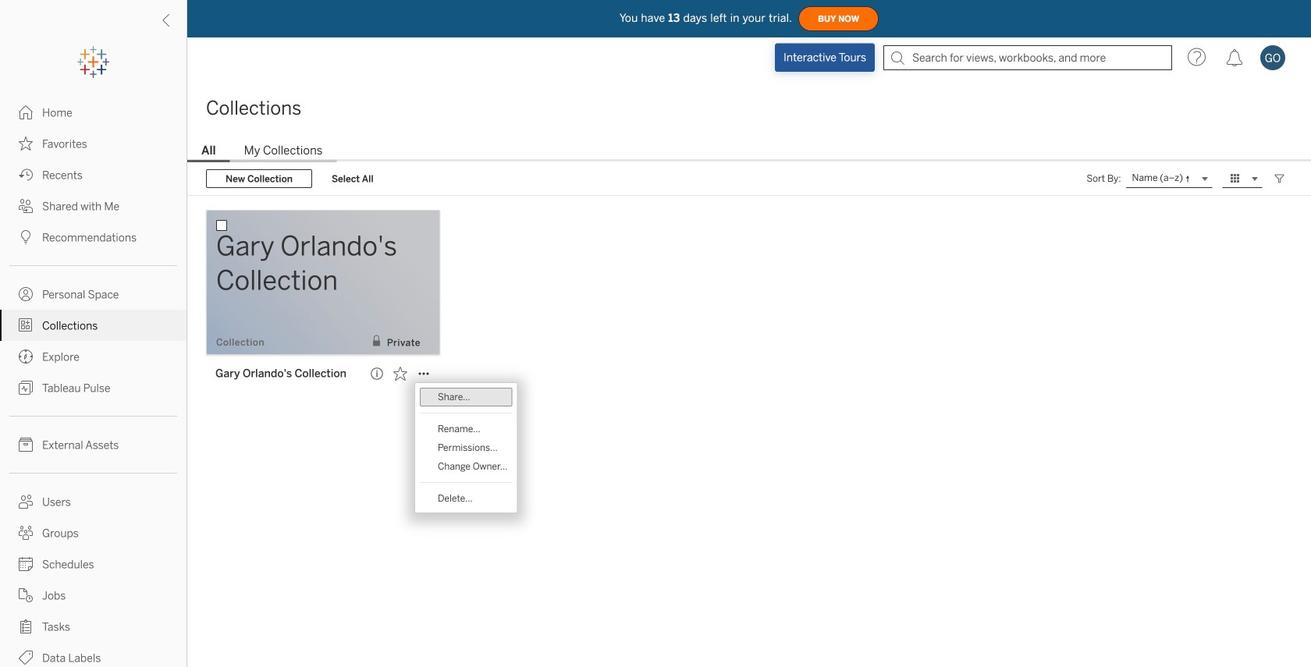 Task type: vqa. For each thing, say whether or not it's contained in the screenshot.
menu
yes



Task type: describe. For each thing, give the bounding box(es) containing it.
main navigation. press the up and down arrow keys to access links. element
[[0, 97, 187, 667]]

sub-spaces tab list
[[187, 142, 1311, 162]]



Task type: locate. For each thing, give the bounding box(es) containing it.
navigation panel element
[[0, 47, 187, 667]]

menu
[[415, 383, 517, 513]]

checkbox item
[[420, 388, 512, 407]]

navigation
[[187, 139, 1311, 162]]

Search for views, workbooks, and more text field
[[883, 45, 1172, 70]]

main content
[[187, 78, 1311, 667]]

grid view image
[[1228, 172, 1242, 186]]



